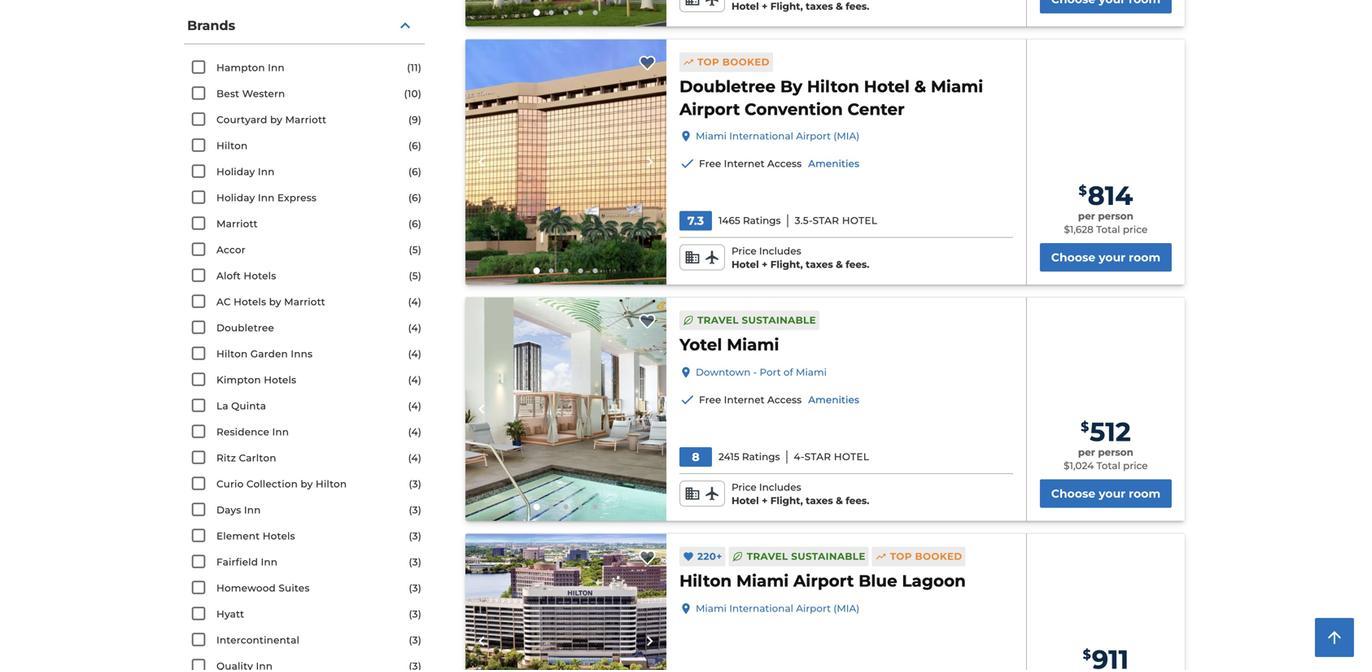 Task type: vqa. For each thing, say whether or not it's contained in the screenshot.


Task type: locate. For each thing, give the bounding box(es) containing it.
choose your room for 512
[[1051, 487, 1161, 501]]

2 free internet access amenities from the top
[[699, 394, 859, 406]]

inn for fairfield inn
[[261, 557, 278, 568]]

price inside the $ 814 per person $1,628 total price
[[1123, 224, 1148, 236]]

inn for residence inn
[[272, 426, 289, 438]]

go to image #5 image
[[593, 10, 598, 15], [593, 269, 598, 273], [593, 505, 598, 510]]

price down 1465 ratings
[[732, 245, 757, 257]]

photo carousel region
[[466, 0, 666, 26], [466, 39, 666, 285], [466, 298, 666, 521], [466, 534, 666, 671]]

1 vertical spatial sustainable
[[791, 551, 866, 563]]

holiday for holiday inn express
[[216, 192, 255, 204]]

hotel
[[732, 0, 759, 12], [864, 76, 910, 96], [842, 215, 877, 227], [732, 259, 759, 271], [834, 451, 869, 463], [732, 495, 759, 507]]

1 (3) from the top
[[409, 479, 422, 490]]

star
[[813, 215, 839, 227], [805, 451, 831, 463]]

0 vertical spatial choose your room
[[1051, 251, 1161, 264]]

2 holiday from the top
[[216, 192, 255, 204]]

1 vertical spatial amenities
[[808, 394, 859, 406]]

inn left express
[[258, 192, 275, 204]]

1 vertical spatial total
[[1097, 460, 1121, 472]]

miami
[[931, 76, 983, 96], [696, 130, 727, 142], [727, 335, 779, 355], [796, 367, 827, 378], [736, 571, 789, 591], [696, 603, 727, 615]]

2 vertical spatial $
[[1083, 647, 1091, 663]]

2 go to image #4 image from the top
[[578, 269, 583, 273]]

by down aloft hotels at left top
[[269, 296, 281, 308]]

1 vertical spatial person
[[1098, 447, 1134, 459]]

la quinta
[[216, 400, 266, 412]]

$
[[1079, 183, 1087, 198], [1081, 419, 1089, 435], [1083, 647, 1091, 663]]

(mia) down doubletree by hilton hotel & miami airport convention center element
[[834, 130, 860, 142]]

hilton right by
[[807, 76, 859, 96]]

1 vertical spatial choose your room button
[[1040, 480, 1172, 508]]

1 total from the top
[[1096, 224, 1120, 236]]

go to image #2 image for 512
[[549, 505, 554, 510]]

inn right days
[[244, 505, 261, 516]]

element
[[216, 531, 260, 542]]

go to image #3 image
[[564, 10, 568, 15], [564, 269, 568, 273], [564, 505, 568, 510]]

4 (6) from the top
[[408, 218, 422, 230]]

marriott right courtyard
[[285, 114, 326, 126]]

1 includes from the top
[[759, 245, 801, 257]]

1 holiday from the top
[[216, 166, 255, 178]]

person inside the $ 814 per person $1,628 total price
[[1098, 210, 1134, 222]]

choose
[[1051, 251, 1096, 264], [1051, 487, 1096, 501]]

your for 512
[[1099, 487, 1126, 501]]

star for 512
[[805, 451, 831, 463]]

price down 512
[[1123, 460, 1148, 472]]

2 room from the top
[[1129, 487, 1161, 501]]

free
[[699, 158, 721, 170], [699, 394, 721, 406]]

1 person from the top
[[1098, 210, 1134, 222]]

2 choose your room button from the top
[[1040, 480, 1172, 508]]

2 vertical spatial go to image #2 image
[[549, 505, 554, 510]]

$ 814 per person $1,628 total price
[[1064, 180, 1148, 236]]

holiday for holiday inn
[[216, 166, 255, 178]]

(5) for aloft hotels
[[409, 270, 422, 282]]

total right $1,024
[[1097, 460, 1121, 472]]

3 go to image #1 image from the top
[[533, 504, 540, 511]]

0 vertical spatial free
[[699, 158, 721, 170]]

doubletree
[[680, 76, 776, 96], [216, 322, 274, 334]]

person inside $ 512 per person $1,024 total price
[[1098, 447, 1134, 459]]

2415
[[719, 451, 740, 463]]

by
[[270, 114, 282, 126], [269, 296, 281, 308], [301, 479, 313, 490]]

yotel
[[680, 335, 722, 355]]

total inside $ 512 per person $1,024 total price
[[1097, 460, 1121, 472]]

0 vertical spatial total
[[1096, 224, 1120, 236]]

travel up yotel miami
[[697, 315, 739, 326]]

marriott up inns at the left of page
[[284, 296, 325, 308]]

travel right 220+
[[747, 551, 788, 563]]

ratings
[[743, 215, 781, 227], [742, 451, 780, 463]]

0 vertical spatial miami international airport (mia)
[[696, 130, 860, 142]]

1 vertical spatial choose
[[1051, 487, 1096, 501]]

2 (5) from the top
[[409, 270, 422, 282]]

access down of
[[767, 394, 802, 406]]

220+
[[697, 551, 722, 563]]

choose down $1,628
[[1051, 251, 1096, 264]]

3 (4) from the top
[[408, 348, 422, 360]]

1 + from the top
[[762, 0, 768, 12]]

sustainable
[[742, 315, 816, 326], [791, 551, 866, 563]]

1 vertical spatial free
[[699, 394, 721, 406]]

&
[[836, 0, 843, 12], [914, 76, 926, 96], [836, 259, 843, 271], [836, 495, 843, 507]]

per inside $ 512 per person $1,024 total price
[[1078, 447, 1095, 459]]

2 choose your room from the top
[[1051, 487, 1161, 501]]

2 choose from the top
[[1051, 487, 1096, 501]]

2 vertical spatial fees.
[[846, 495, 870, 507]]

flight, down 4-
[[770, 495, 803, 507]]

2 internet from the top
[[724, 394, 765, 406]]

0 vertical spatial holiday
[[216, 166, 255, 178]]

includes down 3.5-
[[759, 245, 801, 257]]

2 (3) from the top
[[409, 505, 422, 516]]

2415 ratings
[[719, 451, 780, 463]]

0 vertical spatial ratings
[[743, 215, 781, 227]]

1 vertical spatial go to image #3 image
[[564, 269, 568, 273]]

choose down $1,024
[[1051, 487, 1096, 501]]

hotels
[[244, 270, 276, 282], [234, 296, 266, 308], [264, 374, 296, 386], [263, 531, 295, 542]]

inns
[[291, 348, 313, 360]]

(mia)
[[834, 130, 860, 142], [834, 603, 860, 615]]

0 vertical spatial flight,
[[770, 0, 803, 12]]

2 vertical spatial go to image #5 image
[[593, 505, 598, 510]]

2 miami international airport (mia) from the top
[[696, 603, 860, 615]]

top booked
[[697, 56, 770, 68], [890, 551, 962, 563]]

1 vertical spatial miami international airport (mia)
[[696, 603, 860, 615]]

accor
[[216, 244, 246, 256]]

amenities up 3.5-star hotel
[[808, 158, 859, 170]]

travel sustainable up "hilton miami airport blue lagoon"
[[747, 551, 866, 563]]

2 vertical spatial taxes
[[806, 495, 833, 507]]

hilton down 220+
[[680, 571, 732, 591]]

price for 512
[[732, 482, 757, 494]]

1 free from the top
[[699, 158, 721, 170]]

price for 512
[[1123, 460, 1148, 472]]

hilton inside doubletree by hilton hotel & miami airport convention center
[[807, 76, 859, 96]]

4 photo carousel region from the top
[[466, 534, 666, 671]]

yotel miami
[[680, 335, 779, 355]]

1 your from the top
[[1099, 251, 1126, 264]]

1 vertical spatial taxes
[[806, 259, 833, 271]]

2 go to image #2 image from the top
[[549, 269, 554, 273]]

hotels up the ac hotels by marriott
[[244, 270, 276, 282]]

0 vertical spatial price includes hotel + flight, taxes & fees.
[[732, 245, 870, 271]]

1 vertical spatial go to image #5 image
[[593, 269, 598, 273]]

2 go to image #3 image from the top
[[564, 269, 568, 273]]

garden
[[250, 348, 288, 360]]

814
[[1088, 180, 1133, 211]]

2 go to image #5 image from the top
[[593, 269, 598, 273]]

hilton up kimpton
[[216, 348, 248, 360]]

room down $ 512 per person $1,024 total price
[[1129, 487, 1161, 501]]

hotel inside doubletree by hilton hotel & miami airport convention center
[[864, 76, 910, 96]]

2 per from the top
[[1078, 447, 1095, 459]]

ritz
[[216, 452, 236, 464]]

choose your room
[[1051, 251, 1161, 264], [1051, 487, 1161, 501]]

inn up holiday inn express
[[258, 166, 275, 178]]

1 amenities from the top
[[808, 158, 859, 170]]

(3) for curio collection by hilton
[[409, 479, 422, 490]]

(3) for hyatt
[[409, 609, 422, 621]]

2 + from the top
[[762, 259, 768, 271]]

(6) for holiday inn
[[408, 166, 422, 178]]

2 vertical spatial go to image #4 image
[[578, 505, 583, 510]]

1 per from the top
[[1078, 210, 1095, 222]]

1465
[[719, 215, 740, 227]]

star right 2415 ratings
[[805, 451, 831, 463]]

travel sustainable
[[697, 315, 816, 326], [747, 551, 866, 563]]

price inside $ 512 per person $1,024 total price
[[1123, 460, 1148, 472]]

0 vertical spatial per
[[1078, 210, 1095, 222]]

0 vertical spatial price
[[732, 245, 757, 257]]

hilton for hilton
[[216, 140, 248, 152]]

inn up carlton
[[272, 426, 289, 438]]

1 horizontal spatial top
[[890, 551, 912, 563]]

1 (5) from the top
[[409, 244, 422, 256]]

1 property building image from the top
[[466, 39, 666, 285]]

1 (6) from the top
[[408, 140, 422, 152]]

1 internet from the top
[[724, 158, 765, 170]]

hotels for kimpton
[[264, 374, 296, 386]]

0 vertical spatial travel
[[697, 315, 739, 326]]

0 vertical spatial choose your room button
[[1040, 243, 1172, 272]]

0 vertical spatial room
[[1129, 251, 1161, 264]]

free for 814
[[699, 158, 721, 170]]

1 vertical spatial by
[[269, 296, 281, 308]]

miami international airport (mia) down the convention
[[696, 130, 860, 142]]

0 vertical spatial access
[[767, 158, 802, 170]]

brands button
[[184, 8, 425, 44]]

marriott up accor
[[216, 218, 258, 230]]

2 fees. from the top
[[846, 259, 870, 271]]

2 amenities from the top
[[808, 394, 859, 406]]

4-star hotel
[[794, 451, 869, 463]]

includes for 512
[[759, 482, 801, 494]]

0 vertical spatial by
[[270, 114, 282, 126]]

1 access from the top
[[767, 158, 802, 170]]

flight, down 3.5-
[[770, 259, 803, 271]]

top booked up the convention
[[697, 56, 770, 68]]

1 (4) from the top
[[408, 296, 422, 308]]

2 total from the top
[[1097, 460, 1121, 472]]

(4) for doubletree
[[408, 322, 422, 334]]

0 vertical spatial go to image #3 image
[[564, 10, 568, 15]]

1 horizontal spatial top booked
[[890, 551, 962, 563]]

booked up the convention
[[722, 56, 770, 68]]

of
[[784, 367, 793, 378]]

kimpton hotels
[[216, 374, 296, 386]]

2 vertical spatial +
[[762, 495, 768, 507]]

0 vertical spatial property building image
[[466, 39, 666, 285]]

+ for 512
[[762, 495, 768, 507]]

0 vertical spatial go to image #2 image
[[549, 10, 554, 15]]

flight,
[[770, 0, 803, 12], [770, 259, 803, 271], [770, 495, 803, 507]]

choose your room button down $1,024
[[1040, 480, 1172, 508]]

1 vertical spatial international
[[729, 603, 793, 615]]

+
[[762, 0, 768, 12], [762, 259, 768, 271], [762, 495, 768, 507]]

3 (6) from the top
[[408, 192, 422, 204]]

1 vertical spatial access
[[767, 394, 802, 406]]

inn up western
[[268, 62, 285, 74]]

top
[[697, 56, 719, 68], [890, 551, 912, 563]]

1 vertical spatial +
[[762, 259, 768, 271]]

2 (4) from the top
[[408, 322, 422, 334]]

residence
[[216, 426, 269, 438]]

international down the convention
[[729, 130, 793, 142]]

1 vertical spatial (5)
[[409, 270, 422, 282]]

1 choose from the top
[[1051, 251, 1096, 264]]

price
[[732, 245, 757, 257], [732, 482, 757, 494]]

person
[[1098, 210, 1134, 222], [1098, 447, 1134, 459]]

marriott
[[285, 114, 326, 126], [216, 218, 258, 230], [284, 296, 325, 308]]

go to image #4 image
[[578, 10, 583, 15], [578, 269, 583, 273], [578, 505, 583, 510]]

la
[[216, 400, 228, 412]]

room
[[1129, 251, 1161, 264], [1129, 487, 1161, 501]]

2 your from the top
[[1099, 487, 1126, 501]]

free internet access amenities down port
[[699, 394, 859, 406]]

0 vertical spatial person
[[1098, 210, 1134, 222]]

3 go to image #2 image from the top
[[549, 505, 554, 510]]

top booked up lagoon
[[890, 551, 962, 563]]

1 vertical spatial top
[[890, 551, 912, 563]]

star right 1465 ratings
[[813, 215, 839, 227]]

3 photo carousel region from the top
[[466, 298, 666, 521]]

express
[[277, 192, 317, 204]]

price down 814
[[1123, 224, 1148, 236]]

4 (3) from the top
[[409, 557, 422, 568]]

access
[[767, 158, 802, 170], [767, 394, 802, 406]]

5 (3) from the top
[[409, 583, 422, 594]]

booked
[[722, 56, 770, 68], [915, 551, 962, 563]]

1 vertical spatial price
[[1123, 460, 1148, 472]]

2 vertical spatial go to image #3 image
[[564, 505, 568, 510]]

3 fees. from the top
[[846, 495, 870, 507]]

2 vertical spatial go to image #1 image
[[533, 504, 540, 511]]

internet
[[724, 158, 765, 170], [724, 394, 765, 406]]

1 vertical spatial go to image #2 image
[[549, 269, 554, 273]]

best western
[[216, 88, 285, 100]]

6 (3) from the top
[[409, 609, 422, 621]]

1 vertical spatial per
[[1078, 447, 1095, 459]]

2 taxes from the top
[[806, 259, 833, 271]]

inn for holiday inn express
[[258, 192, 275, 204]]

(3) for fairfield inn
[[409, 557, 422, 568]]

1 vertical spatial your
[[1099, 487, 1126, 501]]

holiday down holiday inn
[[216, 192, 255, 204]]

hotels right ac
[[234, 296, 266, 308]]

1 vertical spatial booked
[[915, 551, 962, 563]]

0 horizontal spatial top booked
[[697, 56, 770, 68]]

0 vertical spatial price
[[1123, 224, 1148, 236]]

includes for 814
[[759, 245, 801, 257]]

internet up 1465 ratings
[[724, 158, 765, 170]]

0 horizontal spatial booked
[[722, 56, 770, 68]]

0 vertical spatial your
[[1099, 251, 1126, 264]]

1 vertical spatial free internet access amenities
[[699, 394, 859, 406]]

2 (mia) from the top
[[834, 603, 860, 615]]

choose your room down $1,024
[[1051, 487, 1161, 501]]

0 vertical spatial +
[[762, 0, 768, 12]]

hilton miami airport blue lagoon element
[[680, 570, 966, 593]]

0 vertical spatial free internet access amenities
[[699, 158, 859, 170]]

0 vertical spatial choose
[[1051, 251, 1096, 264]]

your down $ 512 per person $1,024 total price
[[1099, 487, 1126, 501]]

1 vertical spatial flight,
[[770, 259, 803, 271]]

price includes hotel + flight, taxes & fees. down 3.5-
[[732, 245, 870, 271]]

1 horizontal spatial booked
[[915, 551, 962, 563]]

doubletree by hilton hotel & miami airport convention center element
[[680, 75, 1013, 120]]

choose your room button down $1,628
[[1040, 243, 1172, 272]]

2 property building image from the top
[[466, 534, 666, 671]]

$ inside the $ 814 per person $1,628 total price
[[1079, 183, 1087, 198]]

3 + from the top
[[762, 495, 768, 507]]

travel sustainable up yotel miami
[[697, 315, 816, 326]]

hyatt
[[216, 609, 244, 621]]

downtown - port of miami
[[696, 367, 827, 378]]

2 international from the top
[[729, 603, 793, 615]]

1 free internet access amenities from the top
[[699, 158, 859, 170]]

2 flight, from the top
[[770, 259, 803, 271]]

2 includes from the top
[[759, 482, 801, 494]]

price down 2415 ratings
[[732, 482, 757, 494]]

internet for 814
[[724, 158, 765, 170]]

(mia) down 'hilton miami airport blue lagoon' element
[[834, 603, 860, 615]]

7 (4) from the top
[[408, 452, 422, 464]]

(6) for holiday inn express
[[408, 192, 422, 204]]

2 vertical spatial by
[[301, 479, 313, 490]]

hilton right collection
[[316, 479, 347, 490]]

2 price from the top
[[732, 482, 757, 494]]

0 vertical spatial $
[[1079, 183, 1087, 198]]

(3) for days inn
[[409, 505, 422, 516]]

total for 512
[[1097, 460, 1121, 472]]

2 person from the top
[[1098, 447, 1134, 459]]

2 vertical spatial flight,
[[770, 495, 803, 507]]

free up 7.3
[[699, 158, 721, 170]]

0 vertical spatial go to image #5 image
[[593, 10, 598, 15]]

flight, for 814
[[770, 259, 803, 271]]

inn for hampton inn
[[268, 62, 285, 74]]

2 (6) from the top
[[408, 166, 422, 178]]

free down downtown
[[699, 394, 721, 406]]

miami international airport (mia) down 'hilton miami airport blue lagoon' element
[[696, 603, 860, 615]]

per up $1,628
[[1078, 210, 1095, 222]]

6 (4) from the top
[[408, 426, 422, 438]]

your down the $ 814 per person $1,628 total price
[[1099, 251, 1126, 264]]

go to image #1 image
[[533, 9, 540, 16], [533, 268, 540, 274], [533, 504, 540, 511]]

doubletree by hilton hotel & miami airport convention center
[[680, 76, 983, 119]]

4 (4) from the top
[[408, 374, 422, 386]]

price includes hotel + flight, taxes & fees.
[[732, 245, 870, 271], [732, 482, 870, 507]]

fees.
[[846, 0, 870, 12], [846, 259, 870, 271], [846, 495, 870, 507]]

miami international airport (mia)
[[696, 130, 860, 142], [696, 603, 860, 615]]

0 vertical spatial doubletree
[[680, 76, 776, 96]]

ratings for 512
[[742, 451, 780, 463]]

1 room from the top
[[1129, 251, 1161, 264]]

3 go to image #3 image from the top
[[564, 505, 568, 510]]

access for 512
[[767, 394, 802, 406]]

hotels down garden
[[264, 374, 296, 386]]

1 vertical spatial fees.
[[846, 259, 870, 271]]

1 vertical spatial travel sustainable
[[747, 551, 866, 563]]

2 vertical spatial marriott
[[284, 296, 325, 308]]

property building image for fourth photo carousel region
[[466, 534, 666, 671]]

1 international from the top
[[729, 130, 793, 142]]

booked up lagoon
[[915, 551, 962, 563]]

1 vertical spatial (mia)
[[834, 603, 860, 615]]

price
[[1123, 224, 1148, 236], [1123, 460, 1148, 472]]

1 photo carousel region from the top
[[466, 0, 666, 26]]

your
[[1099, 251, 1126, 264], [1099, 487, 1126, 501]]

(5)
[[409, 244, 422, 256], [409, 270, 422, 282]]

aloft
[[216, 270, 241, 282]]

1 vertical spatial go to image #4 image
[[578, 269, 583, 273]]

1 vertical spatial holiday
[[216, 192, 255, 204]]

(4) for ac hotels by marriott
[[408, 296, 422, 308]]

ratings right 2415
[[742, 451, 780, 463]]

3 go to image #5 image from the top
[[593, 505, 598, 510]]

hotels for element
[[263, 531, 295, 542]]

0 vertical spatial top
[[697, 56, 719, 68]]

go to image #3 image for 512
[[564, 505, 568, 510]]

(3)
[[409, 479, 422, 490], [409, 505, 422, 516], [409, 531, 422, 542], [409, 557, 422, 568], [409, 583, 422, 594], [409, 609, 422, 621], [409, 635, 422, 647]]

7.3
[[688, 214, 704, 228]]

(4)
[[408, 296, 422, 308], [408, 322, 422, 334], [408, 348, 422, 360], [408, 374, 422, 386], [408, 400, 422, 412], [408, 426, 422, 438], [408, 452, 422, 464]]

per inside the $ 814 per person $1,628 total price
[[1078, 210, 1095, 222]]

7 (3) from the top
[[409, 635, 422, 647]]

days
[[216, 505, 241, 516]]

2 access from the top
[[767, 394, 802, 406]]

per for 512
[[1078, 447, 1095, 459]]

1 vertical spatial travel
[[747, 551, 788, 563]]

choose your room down $1,628
[[1051, 251, 1161, 264]]

0 vertical spatial taxes
[[806, 0, 833, 12]]

1 go to image #4 image from the top
[[578, 10, 583, 15]]

doubletree left by
[[680, 76, 776, 96]]

(5) for accor
[[409, 244, 422, 256]]

ratings right 1465
[[743, 215, 781, 227]]

0 vertical spatial star
[[813, 215, 839, 227]]

0 vertical spatial (mia)
[[834, 130, 860, 142]]

price includes hotel + flight, taxes & fees. down 4-
[[732, 482, 870, 507]]

1 vertical spatial ratings
[[742, 451, 780, 463]]

1 vertical spatial go to image #1 image
[[533, 268, 540, 274]]

1 vertical spatial property building image
[[466, 534, 666, 671]]

5 (4) from the top
[[408, 400, 422, 412]]

intercontinental
[[216, 635, 299, 647]]

doubletree inside doubletree by hilton hotel & miami airport convention center
[[680, 76, 776, 96]]

by for hotels
[[269, 296, 281, 308]]

holiday up holiday inn express
[[216, 166, 255, 178]]

doubletree up hilton garden inns
[[216, 322, 274, 334]]

0 vertical spatial includes
[[759, 245, 801, 257]]

1 vertical spatial internet
[[724, 394, 765, 406]]

internet down - at bottom
[[724, 394, 765, 406]]

1 vertical spatial room
[[1129, 487, 1161, 501]]

0 vertical spatial marriott
[[285, 114, 326, 126]]

1 choose your room button from the top
[[1040, 243, 1172, 272]]

amenities
[[808, 158, 859, 170], [808, 394, 859, 406]]

2 free from the top
[[699, 394, 721, 406]]

1 choose your room from the top
[[1051, 251, 1161, 264]]

free internet access amenities down the convention
[[699, 158, 859, 170]]

(9)
[[408, 114, 422, 126]]

collection
[[246, 479, 298, 490]]

ac
[[216, 296, 231, 308]]

inn for days inn
[[244, 505, 261, 516]]

sustainable up port
[[742, 315, 816, 326]]

hotels right element at the left of the page
[[263, 531, 295, 542]]

hilton
[[807, 76, 859, 96], [216, 140, 248, 152], [216, 348, 248, 360], [316, 479, 347, 490], [680, 571, 732, 591]]

0 vertical spatial fees.
[[846, 0, 870, 12]]

1 price from the top
[[732, 245, 757, 257]]

access down the convention
[[767, 158, 802, 170]]

property building image
[[466, 39, 666, 285], [466, 534, 666, 671]]

1 vertical spatial star
[[805, 451, 831, 463]]

includes down 4-
[[759, 482, 801, 494]]

fees. for 814
[[846, 259, 870, 271]]

0 vertical spatial go to image #1 image
[[533, 9, 540, 16]]

choose your room button
[[1040, 243, 1172, 272], [1040, 480, 1172, 508]]

go to image #1 image for 814
[[533, 268, 540, 274]]

by right collection
[[301, 479, 313, 490]]

1 vertical spatial price
[[732, 482, 757, 494]]

0 vertical spatial booked
[[722, 56, 770, 68]]

total inside the $ 814 per person $1,628 total price
[[1096, 224, 1120, 236]]

sustainable up "hilton miami airport blue lagoon"
[[791, 551, 866, 563]]

by down western
[[270, 114, 282, 126]]

total
[[1096, 224, 1120, 236], [1097, 460, 1121, 472]]

international down 'hilton miami airport blue lagoon' element
[[729, 603, 793, 615]]

3 (3) from the top
[[409, 531, 422, 542]]

3 go to image #4 image from the top
[[578, 505, 583, 510]]

3 flight, from the top
[[770, 495, 803, 507]]

per up $1,024
[[1078, 447, 1095, 459]]

flight, up by
[[770, 0, 803, 12]]

inn up 'homewood suites'
[[261, 557, 278, 568]]

$ inside $ 512 per person $1,024 total price
[[1081, 419, 1089, 435]]

1 price includes hotel + flight, taxes & fees. from the top
[[732, 245, 870, 271]]

2 price includes hotel + flight, taxes & fees. from the top
[[732, 482, 870, 507]]

(6)
[[408, 140, 422, 152], [408, 166, 422, 178], [408, 192, 422, 204], [408, 218, 422, 230]]

4-
[[794, 451, 805, 463]]

hilton down courtyard
[[216, 140, 248, 152]]

0 vertical spatial amenities
[[808, 158, 859, 170]]

hilton miami airport blue lagoon
[[680, 571, 966, 591]]

go to image #2 image
[[549, 10, 554, 15], [549, 269, 554, 273], [549, 505, 554, 510]]

choose for 512
[[1051, 487, 1096, 501]]

0 vertical spatial internet
[[724, 158, 765, 170]]

2 go to image #1 image from the top
[[533, 268, 540, 274]]

amenities up 4-star hotel
[[808, 394, 859, 406]]

ac hotels by marriott
[[216, 296, 325, 308]]

1 vertical spatial price includes hotel + flight, taxes & fees.
[[732, 482, 870, 507]]

go to image #4 image for 512
[[578, 505, 583, 510]]

taxes
[[806, 0, 833, 12], [806, 259, 833, 271], [806, 495, 833, 507]]

room down the $ 814 per person $1,628 total price
[[1129, 251, 1161, 264]]

3 taxes from the top
[[806, 495, 833, 507]]

1 horizontal spatial doubletree
[[680, 76, 776, 96]]

total right $1,628
[[1096, 224, 1120, 236]]



Task type: describe. For each thing, give the bounding box(es) containing it.
& inside doubletree by hilton hotel & miami airport convention center
[[914, 76, 926, 96]]

free internet access amenities for 512
[[699, 394, 859, 406]]

hotels for ac
[[234, 296, 266, 308]]

1 miami international airport (mia) from the top
[[696, 130, 860, 142]]

go to image #1 image for 512
[[533, 504, 540, 511]]

lagoon
[[902, 571, 966, 591]]

(3) for element hotels
[[409, 531, 422, 542]]

convention
[[745, 99, 843, 119]]

miami inside doubletree by hilton hotel & miami airport convention center
[[931, 76, 983, 96]]

your for 814
[[1099, 251, 1126, 264]]

free internet access amenities for 814
[[699, 158, 859, 170]]

courtyard
[[216, 114, 267, 126]]

homewood
[[216, 583, 276, 594]]

person for 814
[[1098, 210, 1134, 222]]

ritz carlton
[[216, 452, 276, 464]]

curio
[[216, 479, 244, 490]]

airport inside doubletree by hilton hotel & miami airport convention center
[[680, 99, 740, 119]]

price for 814
[[1123, 224, 1148, 236]]

per for 814
[[1078, 210, 1095, 222]]

carlton
[[239, 452, 276, 464]]

aloft hotels
[[216, 270, 276, 282]]

(4) for hilton garden inns
[[408, 348, 422, 360]]

heart icon image
[[683, 551, 694, 563]]

taxes for 512
[[806, 495, 833, 507]]

$ 512 per person $1,024 total price
[[1064, 416, 1148, 472]]

courtyard by marriott
[[216, 114, 326, 126]]

(4) for residence inn
[[408, 426, 422, 438]]

(4) for la quinta
[[408, 400, 422, 412]]

element hotels
[[216, 531, 295, 542]]

1 horizontal spatial travel
[[747, 551, 788, 563]]

brands
[[187, 17, 235, 33]]

fairfield inn
[[216, 557, 278, 568]]

2 photo carousel region from the top
[[466, 39, 666, 285]]

total for 814
[[1096, 224, 1120, 236]]

0 vertical spatial travel sustainable
[[697, 315, 816, 326]]

hilton for hilton garden inns
[[216, 348, 248, 360]]

go to image #5 image for 512
[[593, 505, 598, 510]]

person for 512
[[1098, 447, 1134, 459]]

property building image for third photo carousel region from the bottom
[[466, 39, 666, 285]]

hotel + flight, taxes & fees.
[[732, 0, 870, 12]]

1 vertical spatial top booked
[[890, 551, 962, 563]]

best
[[216, 88, 239, 100]]

1 (mia) from the top
[[834, 130, 860, 142]]

$ for 814
[[1079, 183, 1087, 198]]

by for collection
[[301, 479, 313, 490]]

doubletree for doubletree by hilton hotel & miami airport convention center
[[680, 76, 776, 96]]

ratings for 814
[[743, 215, 781, 227]]

western
[[242, 88, 285, 100]]

1 go to image #3 image from the top
[[564, 10, 568, 15]]

port
[[760, 367, 781, 378]]

fees. for 512
[[846, 495, 870, 507]]

hilton garden inns
[[216, 348, 313, 360]]

(6) for hilton
[[408, 140, 422, 152]]

amenities for 512
[[808, 394, 859, 406]]

curio collection by hilton
[[216, 479, 347, 490]]

price includes hotel + flight, taxes & fees. for 512
[[732, 482, 870, 507]]

3.5-
[[795, 215, 813, 227]]

$ for 512
[[1081, 419, 1089, 435]]

go to image #4 image for 814
[[578, 269, 583, 273]]

(4) for kimpton hotels
[[408, 374, 422, 386]]

0 horizontal spatial travel
[[697, 315, 739, 326]]

holiday inn
[[216, 166, 275, 178]]

(4) for ritz carlton
[[408, 452, 422, 464]]

downtown
[[696, 367, 751, 378]]

8
[[692, 450, 700, 464]]

1 go to image #5 image from the top
[[593, 10, 598, 15]]

go to image #2 image for 814
[[549, 269, 554, 273]]

-
[[753, 367, 757, 378]]

yotel miami element
[[680, 334, 779, 356]]

(3) for homewood suites
[[409, 583, 422, 594]]

blue
[[859, 571, 897, 591]]

doubletree for doubletree
[[216, 322, 274, 334]]

room for 512
[[1129, 487, 1161, 501]]

1 taxes from the top
[[806, 0, 833, 12]]

kimpton
[[216, 374, 261, 386]]

go to image #3 image for 814
[[564, 269, 568, 273]]

+ for 814
[[762, 259, 768, 271]]

1 fees. from the top
[[846, 0, 870, 12]]

(6) for marriott
[[408, 218, 422, 230]]

quinta
[[231, 400, 266, 412]]

free for 512
[[699, 394, 721, 406]]

price includes hotel + flight, taxes & fees. for 814
[[732, 245, 870, 271]]

1465 ratings
[[719, 215, 781, 227]]

miami inside 'element'
[[727, 335, 779, 355]]

(10)
[[404, 88, 422, 100]]

inn for holiday inn
[[258, 166, 275, 178]]

1 vertical spatial marriott
[[216, 218, 258, 230]]

price for 814
[[732, 245, 757, 257]]

1 flight, from the top
[[770, 0, 803, 12]]

0 horizontal spatial top
[[697, 56, 719, 68]]

flight, for 512
[[770, 495, 803, 507]]

suites
[[279, 583, 310, 594]]

amenities for 814
[[808, 158, 859, 170]]

homewood suites
[[216, 583, 310, 594]]

holiday inn express
[[216, 192, 317, 204]]

choose your room for 814
[[1051, 251, 1161, 264]]

taxes for 814
[[806, 259, 833, 271]]

go to image #5 image for 814
[[593, 269, 598, 273]]

0 vertical spatial sustainable
[[742, 315, 816, 326]]

(3) for intercontinental
[[409, 635, 422, 647]]

(11)
[[407, 62, 422, 74]]

days inn
[[216, 505, 261, 516]]

choose your room button for 512
[[1040, 480, 1172, 508]]

0 vertical spatial top booked
[[697, 56, 770, 68]]

hampton
[[216, 62, 265, 74]]

center
[[848, 99, 905, 119]]

1 go to image #1 image from the top
[[533, 9, 540, 16]]

choose for 814
[[1051, 251, 1096, 264]]

residence inn
[[216, 426, 289, 438]]

hotels for aloft
[[244, 270, 276, 282]]

1 go to image #2 image from the top
[[549, 10, 554, 15]]

fairfield
[[216, 557, 258, 568]]

3.5-star hotel
[[795, 215, 877, 227]]

internet for 512
[[724, 394, 765, 406]]

hampton inn
[[216, 62, 285, 74]]

$1,024
[[1064, 460, 1094, 472]]

star for 814
[[813, 215, 839, 227]]

512
[[1090, 416, 1131, 448]]

hilton for hilton miami airport blue lagoon
[[680, 571, 732, 591]]

pool view image
[[466, 298, 666, 521]]

by
[[780, 76, 802, 96]]

$1,628
[[1064, 224, 1094, 236]]

access for 814
[[767, 158, 802, 170]]

room for 814
[[1129, 251, 1161, 264]]

choose your room button for 814
[[1040, 243, 1172, 272]]



